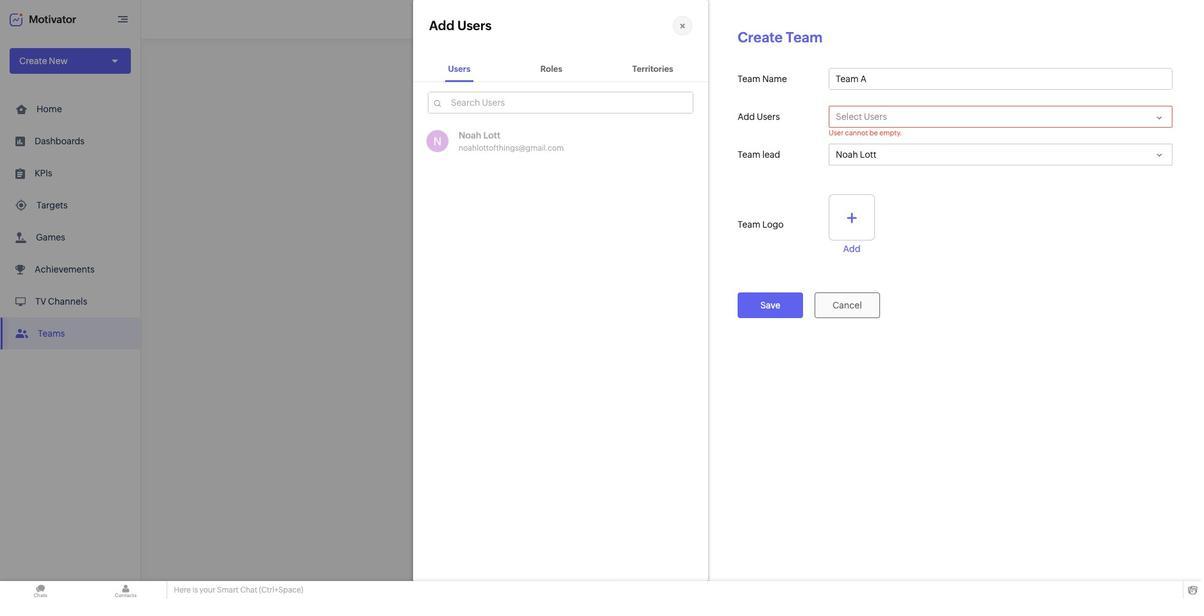 Task type: locate. For each thing, give the bounding box(es) containing it.
create left the your
[[625, 346, 653, 356]]

a team is a group of individuals working together to achieve their goal.
[[526, 304, 817, 314]]

create up team name
[[738, 30, 783, 46]]

create left new on the top left of page
[[19, 56, 47, 66]]

Noah Lott field
[[829, 144, 1173, 166]]

together
[[692, 304, 729, 314]]

logo
[[762, 219, 784, 229]]

0 horizontal spatial add users
[[429, 18, 492, 33]]

home
[[37, 104, 62, 114]]

team right first
[[695, 346, 718, 356]]

be
[[870, 129, 878, 137]]

games
[[36, 232, 65, 242]]

a
[[526, 304, 532, 314]]

empty.
[[879, 129, 902, 137]]

users
[[457, 18, 492, 33], [448, 64, 470, 74], [757, 112, 780, 122], [864, 112, 887, 122]]

0 horizontal spatial create
[[19, 56, 47, 66]]

new
[[49, 56, 68, 66]]

team left the logo at the top right of page
[[738, 219, 761, 229]]

list
[[0, 93, 140, 350]]

their
[[775, 304, 795, 314]]

tab list
[[413, 58, 708, 82]]

add up 'team lead'
[[738, 112, 755, 122]]

list containing home
[[0, 93, 140, 350]]

0 vertical spatial add users
[[429, 18, 492, 33]]

1 horizontal spatial is
[[557, 304, 564, 314]]

your
[[200, 586, 216, 595]]

save
[[760, 300, 780, 310]]

team name
[[738, 74, 787, 84]]

0 vertical spatial is
[[557, 304, 564, 314]]

noah
[[836, 149, 858, 160]]

users inside field
[[864, 112, 887, 122]]

users inside tab
[[448, 64, 470, 74]]

1 vertical spatial is
[[192, 586, 198, 595]]

2 vertical spatial create
[[625, 346, 653, 356]]

smart
[[217, 586, 239, 595]]

create new
[[19, 56, 68, 66]]

cannot
[[845, 129, 868, 137]]

0 horizontal spatial add
[[429, 18, 455, 33]]

2 horizontal spatial create
[[738, 30, 783, 46]]

0 vertical spatial add
[[429, 18, 455, 33]]

kpis
[[35, 168, 52, 178]]

add users up users tab
[[429, 18, 492, 33]]

select
[[836, 112, 862, 122]]

is left your
[[192, 586, 198, 595]]

team left name
[[738, 74, 761, 84]]

territories
[[632, 64, 673, 74]]

is left a
[[557, 304, 564, 314]]

territories tab
[[629, 58, 676, 82]]

goal.
[[796, 304, 817, 314]]

roles
[[541, 64, 562, 74]]

achievements
[[35, 264, 94, 275]]

team inside create your first team button
[[695, 346, 718, 356]]

targets
[[37, 200, 68, 210]]

dashboards
[[35, 136, 85, 146]]

1 vertical spatial create
[[19, 56, 47, 66]]

chat
[[240, 586, 257, 595]]

+
[[847, 206, 857, 229]]

team lead
[[738, 149, 780, 160]]

team for team logo
[[738, 219, 761, 229]]

add down +
[[843, 244, 861, 254]]

add users
[[429, 18, 492, 33], [738, 112, 780, 122]]

team
[[786, 30, 823, 46], [738, 74, 761, 84], [738, 149, 761, 160], [738, 219, 761, 229], [695, 346, 718, 356]]

1 horizontal spatial create
[[625, 346, 653, 356]]

teams
[[38, 328, 65, 339]]

2 vertical spatial add
[[843, 244, 861, 254]]

1 vertical spatial add users
[[738, 112, 780, 122]]

working
[[657, 304, 691, 314]]

add users up 'team lead'
[[738, 112, 780, 122]]

to
[[731, 304, 739, 314]]

team for team name
[[738, 74, 761, 84]]

0 vertical spatial create
[[738, 30, 783, 46]]

None text field
[[829, 69, 1172, 89]]

chats image
[[0, 581, 81, 599]]

is
[[557, 304, 564, 314], [192, 586, 198, 595]]

your
[[655, 346, 673, 356]]

users tab
[[445, 58, 474, 82]]

create for create your first team
[[625, 346, 653, 356]]

create
[[738, 30, 783, 46], [19, 56, 47, 66], [625, 346, 653, 356]]

create inside button
[[625, 346, 653, 356]]

noah lott
[[836, 149, 877, 160]]

1 horizontal spatial add
[[738, 112, 755, 122]]

tab panel
[[413, 92, 708, 576]]

0 horizontal spatial is
[[192, 586, 198, 595]]

2 horizontal spatial add
[[843, 244, 861, 254]]

team left lead
[[738, 149, 761, 160]]

add up users tab
[[429, 18, 455, 33]]

cancel button
[[815, 293, 880, 318]]

add
[[429, 18, 455, 33], [738, 112, 755, 122], [843, 244, 861, 254]]



Task type: vqa. For each thing, say whether or not it's contained in the screenshot.
the Users tab
yes



Task type: describe. For each thing, give the bounding box(es) containing it.
team logo
[[738, 219, 784, 229]]

create team
[[738, 30, 823, 46]]

motivator
[[29, 13, 76, 25]]

Select Users field
[[829, 106, 1173, 128]]

team up name
[[786, 30, 823, 46]]

group
[[572, 304, 597, 314]]

name
[[762, 74, 787, 84]]

select users
[[836, 112, 887, 122]]

user
[[829, 129, 844, 137]]

tab list containing users
[[413, 58, 708, 82]]

here is your smart chat (ctrl+space)
[[174, 586, 303, 595]]

channels
[[48, 296, 87, 307]]

tv
[[35, 296, 46, 307]]

save button
[[738, 293, 803, 318]]

team
[[534, 304, 555, 314]]

create your first team
[[625, 346, 718, 356]]

lott
[[860, 149, 877, 160]]

achieve
[[741, 304, 773, 314]]

contacts image
[[85, 581, 166, 599]]

create for create new
[[19, 56, 47, 66]]

create for create team
[[738, 30, 783, 46]]

individuals
[[610, 304, 655, 314]]

(ctrl+space)
[[259, 586, 303, 595]]

first
[[675, 346, 693, 356]]

a
[[566, 304, 570, 314]]

user cannot be empty.
[[829, 129, 902, 137]]

team for team lead
[[738, 149, 761, 160]]

1 vertical spatial add
[[738, 112, 755, 122]]

tv channels
[[35, 296, 87, 307]]

roles tab
[[537, 58, 566, 82]]

cancel
[[833, 300, 862, 310]]

Search Users text field
[[429, 92, 693, 113]]

lead
[[762, 149, 780, 160]]

of
[[599, 304, 608, 314]]

user image
[[1162, 9, 1183, 30]]

here
[[174, 586, 191, 595]]

1 horizontal spatial add users
[[738, 112, 780, 122]]

create your first team button
[[609, 338, 735, 364]]



